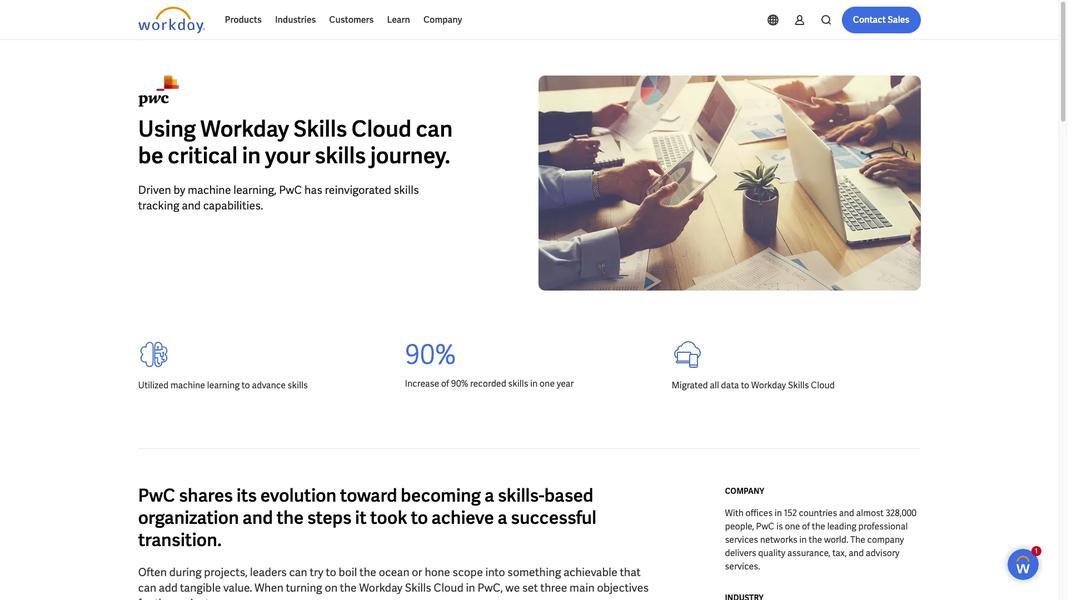 Task type: locate. For each thing, give the bounding box(es) containing it.
of right 'increase'
[[441, 378, 449, 390]]

1 horizontal spatial cloud
[[434, 581, 464, 595]]

0 vertical spatial machine
[[188, 183, 231, 197]]

in left 152
[[775, 508, 782, 519]]

one right is
[[785, 521, 800, 533]]

90% up 'increase'
[[405, 337, 456, 372]]

pwc left has
[[279, 183, 302, 197]]

1 horizontal spatial can
[[289, 565, 307, 580]]

the left steps
[[277, 507, 304, 530]]

successful
[[511, 507, 597, 530]]

almost
[[856, 508, 884, 519]]

2 vertical spatial skills
[[405, 581, 431, 595]]

90%
[[405, 337, 456, 372], [451, 378, 468, 390]]

customers
[[329, 14, 374, 26]]

in up assurance,
[[800, 534, 807, 546]]

the inside pwc shares its evolution toward becoming a skills-based organization and the steps it took to achieve a successful transition.
[[277, 507, 304, 530]]

turning
[[286, 581, 322, 595]]

increase of 90% recorded skills in one year
[[405, 378, 574, 390]]

1 vertical spatial of
[[802, 521, 810, 533]]

1 vertical spatial machine
[[171, 380, 205, 391]]

of
[[441, 378, 449, 390], [802, 521, 810, 533]]

pwc left is
[[756, 521, 775, 533]]

to
[[242, 380, 250, 391], [741, 380, 750, 391], [411, 507, 428, 530], [326, 565, 336, 580]]

0 horizontal spatial skills
[[294, 115, 347, 143]]

advance
[[252, 380, 286, 391]]

with offices in 152 countries and almost 328,000 people, pwc is one of the leading professional services networks in the world. the company delivers quality assurance, tax, and advisory services.
[[725, 508, 917, 573]]

pwc left shares
[[138, 484, 175, 508]]

services
[[725, 534, 759, 546]]

critical
[[168, 141, 238, 170]]

2 horizontal spatial cloud
[[811, 380, 835, 391]]

evolution
[[260, 484, 337, 508]]

that
[[620, 565, 641, 580]]

add
[[159, 581, 178, 595]]

1 horizontal spatial skills
[[405, 581, 431, 595]]

reinvigorated
[[325, 183, 391, 197]]

main
[[570, 581, 595, 595]]

1 vertical spatial one
[[785, 521, 800, 533]]

company
[[868, 534, 905, 546]]

pwc inside pwc shares its evolution toward becoming a skills-based organization and the steps it took to achieve a successful transition.
[[138, 484, 175, 508]]

skills up reinvigorated at the left
[[315, 141, 366, 170]]

and inside pwc shares its evolution toward becoming a skills-based organization and the steps it took to achieve a successful transition.
[[243, 507, 273, 530]]

0 horizontal spatial cloud
[[352, 115, 412, 143]]

and
[[182, 198, 201, 213], [243, 507, 273, 530], [839, 508, 855, 519], [849, 548, 864, 559]]

0 vertical spatial pwc
[[279, 183, 302, 197]]

the down countries
[[812, 521, 826, 533]]

it
[[355, 507, 367, 530]]

152
[[784, 508, 797, 519]]

can inside using workday skills cloud can be critical in your skills journey.
[[416, 115, 453, 143]]

in left year
[[530, 378, 538, 390]]

2 horizontal spatial skills
[[788, 380, 809, 391]]

workday
[[200, 115, 289, 143], [752, 380, 786, 391], [359, 581, 403, 595]]

2 vertical spatial cloud
[[434, 581, 464, 595]]

and inside driven by machine learning, pwc has reinvigorated skills tracking and capabilities.
[[182, 198, 201, 213]]

the up assurance,
[[809, 534, 822, 546]]

projects,
[[204, 565, 248, 580]]

skills down journey.
[[394, 183, 419, 197]]

objectives
[[597, 581, 649, 595]]

0 vertical spatial of
[[441, 378, 449, 390]]

1 vertical spatial pwc
[[138, 484, 175, 508]]

skills
[[294, 115, 347, 143], [788, 380, 809, 391], [405, 581, 431, 595]]

in down scope
[[466, 581, 475, 595]]

transition.
[[138, 529, 222, 552]]

to right try
[[326, 565, 336, 580]]

0 vertical spatial cloud
[[352, 115, 412, 143]]

1 vertical spatial cloud
[[811, 380, 835, 391]]

in up learning,
[[242, 141, 261, 170]]

the
[[277, 507, 304, 530], [812, 521, 826, 533], [809, 534, 822, 546], [360, 565, 376, 580], [340, 581, 357, 595], [154, 597, 171, 600]]

machine
[[188, 183, 231, 197], [171, 380, 205, 391]]

0 horizontal spatial one
[[540, 378, 555, 390]]

0 horizontal spatial pwc
[[138, 484, 175, 508]]

2 vertical spatial pwc
[[756, 521, 775, 533]]

0 horizontal spatial of
[[441, 378, 449, 390]]

0 vertical spatial skills
[[294, 115, 347, 143]]

customers button
[[323, 7, 381, 33]]

2 horizontal spatial can
[[416, 115, 453, 143]]

0 horizontal spatial a
[[485, 484, 494, 508]]

cloud
[[352, 115, 412, 143], [811, 380, 835, 391], [434, 581, 464, 595]]

when
[[255, 581, 284, 595]]

steps
[[307, 507, 352, 530]]

on
[[325, 581, 338, 595]]

one left year
[[540, 378, 555, 390]]

contact sales link
[[842, 7, 921, 33]]

learning,
[[234, 183, 277, 197]]

a left skills-
[[485, 484, 494, 508]]

achieve
[[432, 507, 494, 530]]

workday inside using workday skills cloud can be critical in your skills journey.
[[200, 115, 289, 143]]

recorded
[[470, 378, 506, 390]]

2 horizontal spatial workday
[[752, 380, 786, 391]]

skills inside often during projects, leaders can try to boil the ocean or hone scope into something achievable that can add tangible value. when turning on the workday skills cloud in pwc, we set three main objectives for the project:
[[405, 581, 431, 595]]

learn
[[387, 14, 410, 26]]

1 vertical spatial skills
[[788, 380, 809, 391]]

0 horizontal spatial workday
[[200, 115, 289, 143]]

and down by
[[182, 198, 201, 213]]

1 horizontal spatial one
[[785, 521, 800, 533]]

2 horizontal spatial pwc
[[756, 521, 775, 533]]

by
[[174, 183, 185, 197]]

people,
[[725, 521, 754, 533]]

0 vertical spatial workday
[[200, 115, 289, 143]]

took
[[370, 507, 407, 530]]

1 horizontal spatial pwc
[[279, 183, 302, 197]]

cloud inside often during projects, leaders can try to boil the ocean or hone scope into something achievable that can add tangible value. when turning on the workday skills cloud in pwc, we set three main objectives for the project:
[[434, 581, 464, 595]]

skills inside using workday skills cloud can be critical in your skills journey.
[[315, 141, 366, 170]]

to right learning
[[242, 380, 250, 391]]

machine right utilized
[[171, 380, 205, 391]]

0 vertical spatial can
[[416, 115, 453, 143]]

of down countries
[[802, 521, 810, 533]]

delivers
[[725, 548, 757, 559]]

1 horizontal spatial workday
[[359, 581, 403, 595]]

migrated all data to workday skills cloud
[[672, 380, 835, 391]]

with
[[725, 508, 744, 519]]

project:
[[174, 597, 212, 600]]

to right took
[[411, 507, 428, 530]]

assurance,
[[788, 548, 831, 559]]

countries
[[799, 508, 837, 519]]

90% left recorded
[[451, 378, 468, 390]]

cloud inside using workday skills cloud can be critical in your skills journey.
[[352, 115, 412, 143]]

often during projects, leaders can try to boil the ocean or hone scope into something achievable that can add tangible value. when turning on the workday skills cloud in pwc, we set three main objectives for the project:
[[138, 565, 649, 600]]

and up leaders
[[243, 507, 273, 530]]

0 vertical spatial one
[[540, 378, 555, 390]]

advisory
[[866, 548, 900, 559]]

into
[[485, 565, 505, 580]]

skills
[[315, 141, 366, 170], [394, 183, 419, 197], [508, 378, 529, 390], [288, 380, 308, 391]]

skills right recorded
[[508, 378, 529, 390]]

workday inside often during projects, leaders can try to boil the ocean or hone scope into something achievable that can add tangible value. when turning on the workday skills cloud in pwc, we set three main objectives for the project:
[[359, 581, 403, 595]]

boil
[[339, 565, 357, 580]]

0 horizontal spatial can
[[138, 581, 156, 595]]

2 vertical spatial can
[[138, 581, 156, 595]]

1 vertical spatial workday
[[752, 380, 786, 391]]

machine up capabilities. on the left top of the page
[[188, 183, 231, 197]]

1 vertical spatial can
[[289, 565, 307, 580]]

can
[[416, 115, 453, 143], [289, 565, 307, 580], [138, 581, 156, 595]]

a right the achieve
[[498, 507, 508, 530]]

of inside "with offices in 152 countries and almost 328,000 people, pwc is one of the leading professional services networks in the world. the company delivers quality assurance, tax, and advisory services."
[[802, 521, 810, 533]]

and up leading
[[839, 508, 855, 519]]

the right boil
[[360, 565, 376, 580]]

contact
[[853, 14, 886, 26]]

leaders
[[250, 565, 287, 580]]

2 vertical spatial workday
[[359, 581, 403, 595]]

industries button
[[268, 7, 323, 33]]

tangible
[[180, 581, 221, 595]]

1 horizontal spatial a
[[498, 507, 508, 530]]

pricewaterhousecoopers global licensing services corporation (pwc) image
[[138, 76, 179, 107]]

1 horizontal spatial of
[[802, 521, 810, 533]]

in inside using workday skills cloud can be critical in your skills journey.
[[242, 141, 261, 170]]

the down add
[[154, 597, 171, 600]]



Task type: vqa. For each thing, say whether or not it's contained in the screenshot.
employees
no



Task type: describe. For each thing, give the bounding box(es) containing it.
try
[[310, 565, 324, 580]]

company
[[424, 14, 462, 26]]

organization
[[138, 507, 239, 530]]

increase
[[405, 378, 439, 390]]

all
[[710, 380, 719, 391]]

0 vertical spatial 90%
[[405, 337, 456, 372]]

machine inside driven by machine learning, pwc has reinvigorated skills tracking and capabilities.
[[188, 183, 231, 197]]

to inside pwc shares its evolution toward becoming a skills-based organization and the steps it took to achieve a successful transition.
[[411, 507, 428, 530]]

328,000
[[886, 508, 917, 519]]

value.
[[223, 581, 252, 595]]

learning
[[207, 380, 240, 391]]

can for cloud
[[416, 115, 453, 143]]

skills-
[[498, 484, 545, 508]]

1 vertical spatial 90%
[[451, 378, 468, 390]]

industries
[[275, 14, 316, 26]]

the
[[851, 534, 866, 546]]

becoming
[[401, 484, 481, 508]]

go to the homepage image
[[138, 7, 205, 33]]

leading
[[828, 521, 857, 533]]

sales
[[888, 14, 910, 26]]

professional
[[859, 521, 908, 533]]

hone
[[425, 565, 450, 580]]

driven by machine learning, pwc has reinvigorated skills tracking and capabilities.
[[138, 183, 419, 213]]

based
[[545, 484, 594, 508]]

products button
[[218, 7, 268, 33]]

learn button
[[381, 7, 417, 33]]

tax,
[[833, 548, 847, 559]]

migrated
[[672, 380, 708, 391]]

has
[[305, 183, 323, 197]]

journey.
[[370, 141, 451, 170]]

networks
[[760, 534, 798, 546]]

skills inside driven by machine learning, pwc has reinvigorated skills tracking and capabilities.
[[394, 183, 419, 197]]

services.
[[725, 561, 761, 573]]

something
[[508, 565, 561, 580]]

during
[[169, 565, 202, 580]]

shares
[[179, 484, 233, 508]]

set
[[522, 581, 538, 595]]

in inside often during projects, leaders can try to boil the ocean or hone scope into something achievable that can add tangible value. when turning on the workday skills cloud in pwc, we set three main objectives for the project:
[[466, 581, 475, 595]]

products
[[225, 14, 262, 26]]

can for leaders
[[289, 565, 307, 580]]

capabilities.
[[203, 198, 263, 213]]

achievable
[[564, 565, 618, 580]]

data
[[721, 380, 739, 391]]

or
[[412, 565, 423, 580]]

ocean
[[379, 565, 410, 580]]

its
[[237, 484, 257, 508]]

pwc,
[[478, 581, 503, 595]]

to inside often during projects, leaders can try to boil the ocean or hone scope into something achievable that can add tangible value. when turning on the workday skills cloud in pwc, we set three main objectives for the project:
[[326, 565, 336, 580]]

is
[[777, 521, 783, 533]]

offices
[[746, 508, 773, 519]]

to right data
[[741, 380, 750, 391]]

company
[[725, 487, 765, 497]]

scope
[[453, 565, 483, 580]]

using workday skills cloud can be critical in your skills journey.
[[138, 115, 453, 170]]

skills right advance
[[288, 380, 308, 391]]

quality
[[759, 548, 786, 559]]

pwc inside driven by machine learning, pwc has reinvigorated skills tracking and capabilities.
[[279, 183, 302, 197]]

be
[[138, 141, 163, 170]]

often
[[138, 565, 167, 580]]

one inside "with offices in 152 countries and almost 328,000 people, pwc is one of the leading professional services networks in the world. the company delivers quality assurance, tax, and advisory services."
[[785, 521, 800, 533]]

utilized machine learning to advance skills
[[138, 380, 308, 391]]

pwc shares its evolution toward becoming a skills-based organization and the steps it took to achieve a successful transition.
[[138, 484, 597, 552]]

driven
[[138, 183, 171, 197]]

for
[[138, 597, 152, 600]]

using
[[138, 115, 196, 143]]

toward
[[340, 484, 397, 508]]

year
[[557, 378, 574, 390]]

tracking
[[138, 198, 179, 213]]

world.
[[824, 534, 849, 546]]

the down boil
[[340, 581, 357, 595]]

skills inside using workday skills cloud can be critical in your skills journey.
[[294, 115, 347, 143]]

three
[[541, 581, 567, 595]]

and down the
[[849, 548, 864, 559]]

contact sales
[[853, 14, 910, 26]]

your
[[265, 141, 310, 170]]

company button
[[417, 7, 469, 33]]

utilized
[[138, 380, 169, 391]]

pwc inside "with offices in 152 countries and almost 328,000 people, pwc is one of the leading professional services networks in the world. the company delivers quality assurance, tax, and advisory services."
[[756, 521, 775, 533]]



